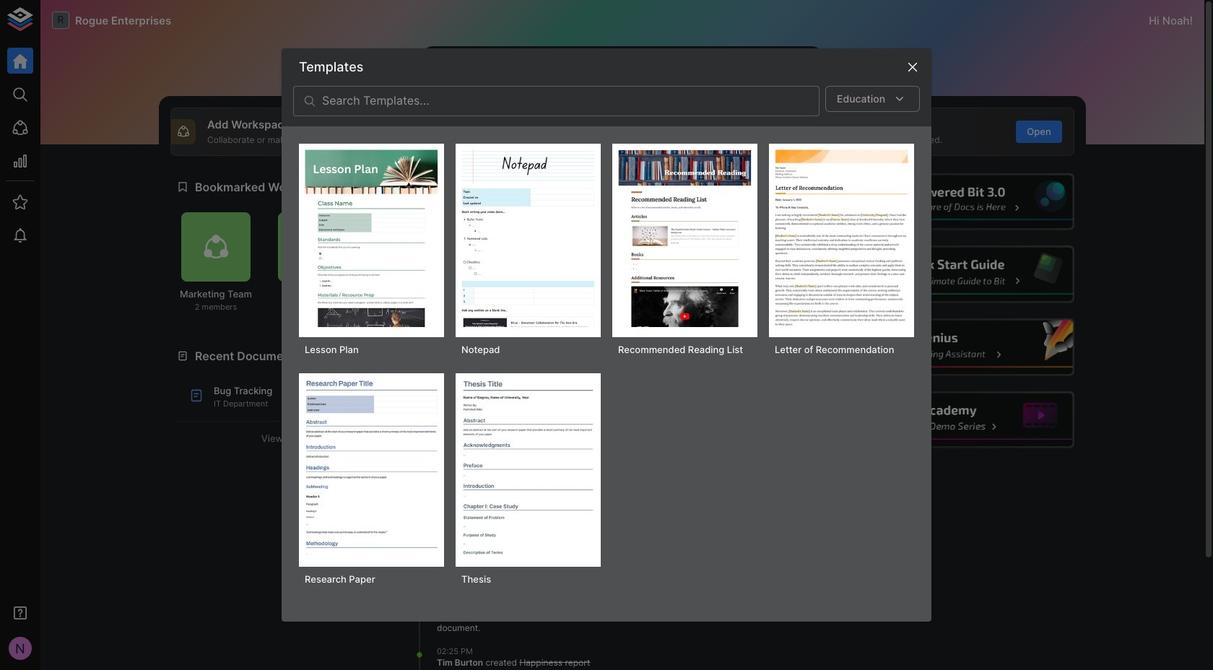 Task type: vqa. For each thing, say whether or not it's contained in the screenshot.
multimedia,
no



Task type: describe. For each thing, give the bounding box(es) containing it.
notepad image
[[462, 149, 595, 328]]

1 help image from the top
[[858, 173, 1075, 230]]

3 help image from the top
[[858, 319, 1075, 376]]

thesis image
[[462, 379, 595, 557]]

lesson plan image
[[305, 149, 439, 328]]

recommended reading list image
[[619, 149, 752, 328]]

research paper image
[[305, 379, 439, 557]]

2 help image from the top
[[858, 246, 1075, 303]]



Task type: locate. For each thing, give the bounding box(es) containing it.
dialog
[[282, 48, 932, 622]]

4 help image from the top
[[858, 392, 1075, 449]]

letter of recommendation image
[[775, 149, 909, 328]]

Search Templates... text field
[[322, 86, 820, 116]]

help image
[[858, 173, 1075, 230], [858, 246, 1075, 303], [858, 319, 1075, 376], [858, 392, 1075, 449]]



